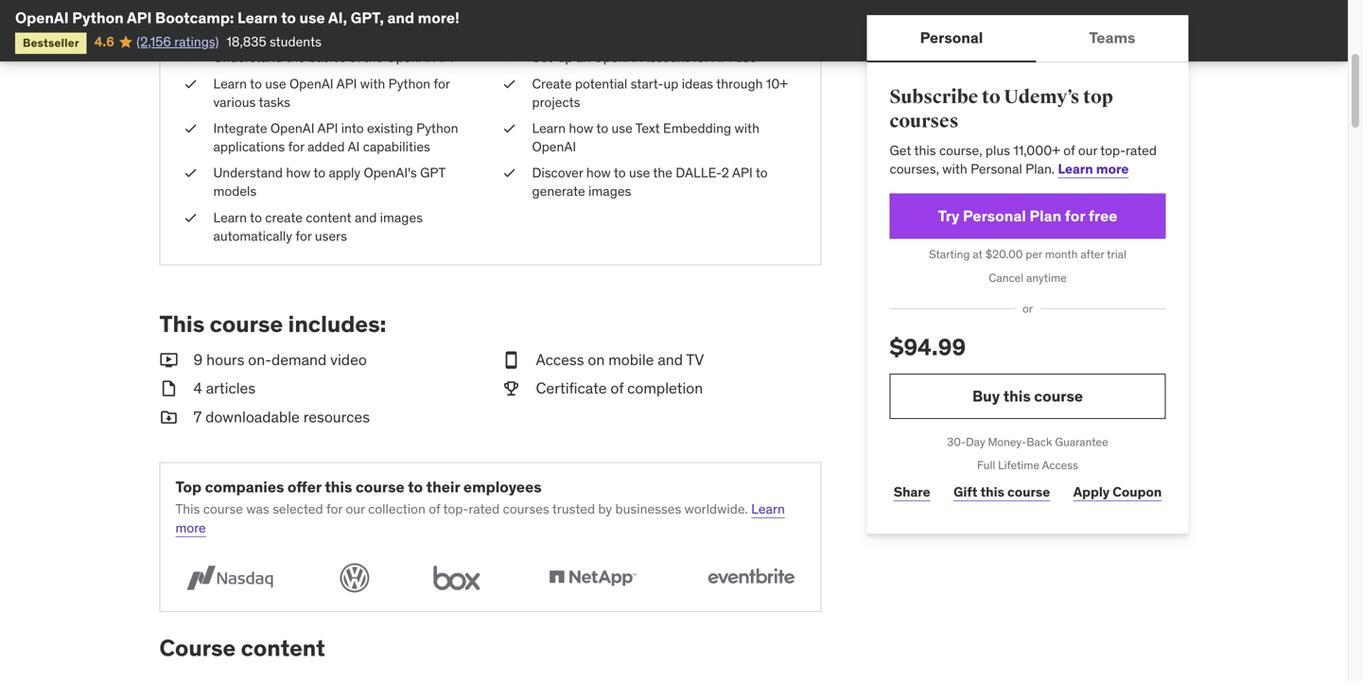 Task type: vqa. For each thing, say whether or not it's contained in the screenshot.
Dismiss "button"
no



Task type: locate. For each thing, give the bounding box(es) containing it.
learn more down employees
[[176, 501, 785, 536]]

learn to create content and images automatically for users
[[213, 209, 423, 245]]

0 horizontal spatial courses
[[503, 501, 550, 518]]

openai down "basics"
[[290, 75, 334, 92]]

and inside learn to create content and images automatically for users
[[355, 209, 377, 226]]

up left ideas
[[664, 75, 679, 92]]

to left udemy's
[[982, 86, 1001, 109]]

python up existing
[[389, 75, 431, 92]]

learn down projects
[[532, 120, 566, 137]]

existing
[[367, 120, 413, 137]]

our inside get this course, plus 11,000+ of our top-rated courses, with personal plan.
[[1079, 142, 1098, 159]]

with down through
[[735, 120, 760, 137]]

more for top companies offer this course to their employees
[[176, 519, 206, 536]]

dalle-
[[676, 164, 722, 181]]

0 horizontal spatial up
[[558, 49, 573, 66]]

2 vertical spatial python
[[417, 120, 458, 137]]

1 horizontal spatial learn more link
[[1058, 160, 1129, 177]]

gift this course
[[954, 484, 1051, 501]]

learn more for subscribe to udemy's top courses
[[1058, 160, 1129, 177]]

0 horizontal spatial learn more
[[176, 501, 785, 536]]

small image left 9
[[159, 349, 178, 371]]

to down learn how to use text embedding with openai
[[614, 164, 626, 181]]

with inside learn how to use text embedding with openai
[[735, 120, 760, 137]]

content up users
[[306, 209, 352, 226]]

1 horizontal spatial rated
[[1126, 142, 1157, 159]]

and down apply
[[355, 209, 377, 226]]

how right discover
[[587, 164, 611, 181]]

1 horizontal spatial learn more
[[1058, 160, 1129, 177]]

1 understand from the top
[[213, 49, 283, 66]]

learn up various
[[213, 75, 247, 92]]

0 vertical spatial learn more
[[1058, 160, 1129, 177]]

openai inside learn to use openai api with python for various tasks
[[290, 75, 334, 92]]

personal button
[[867, 15, 1037, 61]]

xsmall image for create potential start-up ideas through 10+ projects
[[502, 75, 517, 93]]

xsmall image
[[183, 48, 198, 67], [502, 48, 517, 67], [183, 75, 198, 93], [183, 164, 198, 182]]

personal down the plus
[[971, 160, 1023, 177]]

small image for 9
[[159, 349, 178, 371]]

apply
[[1074, 484, 1110, 501]]

the left "basics"
[[286, 49, 305, 66]]

top
[[176, 477, 202, 497]]

embedding
[[663, 120, 732, 137]]

learn
[[308, 1, 363, 30]]

learn more link
[[1058, 160, 1129, 177], [176, 501, 785, 536]]

tab list
[[867, 15, 1189, 62]]

text
[[636, 120, 660, 137]]

$20.00
[[986, 247, 1023, 262]]

the down gpt,
[[364, 49, 383, 66]]

1 horizontal spatial access
[[1043, 458, 1079, 473]]

the
[[286, 49, 305, 66], [364, 49, 383, 66], [653, 164, 673, 181]]

to down potential
[[597, 120, 609, 137]]

learn more for top companies offer this course to their employees
[[176, 501, 785, 536]]

for down more!
[[434, 75, 450, 92]]

course down lifetime
[[1008, 484, 1051, 501]]

0 horizontal spatial images
[[380, 209, 423, 226]]

guarantee
[[1055, 435, 1109, 449]]

1 horizontal spatial images
[[589, 183, 632, 200]]

our down top companies offer this course to their employees
[[346, 501, 365, 518]]

volkswagen image
[[334, 560, 376, 596]]

up left an
[[558, 49, 573, 66]]

the inside discover how to use the dalle-2 api to generate images
[[653, 164, 673, 181]]

top
[[1083, 86, 1114, 109]]

models
[[213, 183, 257, 200]]

0 vertical spatial this
[[159, 310, 205, 338]]

openai up discover
[[532, 138, 576, 155]]

xsmall image for understand how to apply openai's gpt models
[[183, 164, 198, 182]]

certificate of completion
[[536, 379, 703, 398]]

this up 9
[[159, 310, 205, 338]]

with inside get this course, plus 11,000+ of our top-rated courses, with personal plan.
[[943, 160, 968, 177]]

of right '11,000+'
[[1064, 142, 1075, 159]]

0 vertical spatial learn more link
[[1058, 160, 1129, 177]]

1 vertical spatial and
[[355, 209, 377, 226]]

top- down their
[[443, 501, 469, 518]]

course
[[210, 310, 283, 338], [1035, 386, 1083, 406], [356, 477, 405, 497], [1008, 484, 1051, 501], [203, 501, 243, 518]]

1 vertical spatial more
[[176, 519, 206, 536]]

to up automatically
[[250, 209, 262, 226]]

use down learn how to use text embedding with openai
[[629, 164, 650, 181]]

try
[[938, 206, 960, 226]]

0 horizontal spatial with
[[360, 75, 385, 92]]

api right 2
[[732, 164, 753, 181]]

content right 'course'
[[241, 634, 325, 662]]

with down understand the basics of the openai api
[[360, 75, 385, 92]]

understand down openai python api bootcamp: learn to use ai, gpt, and more!
[[213, 49, 283, 66]]

more up free
[[1097, 160, 1129, 177]]

(2,156
[[137, 33, 171, 50]]

1 horizontal spatial up
[[664, 75, 679, 92]]

use
[[300, 8, 325, 27], [736, 49, 757, 66], [265, 75, 286, 92], [612, 120, 633, 137], [629, 164, 650, 181]]

for left added
[[288, 138, 304, 155]]

to
[[281, 8, 296, 27], [250, 75, 262, 92], [982, 86, 1001, 109], [597, 120, 609, 137], [314, 164, 326, 181], [614, 164, 626, 181], [756, 164, 768, 181], [250, 209, 262, 226], [408, 477, 423, 497]]

18,835
[[227, 33, 266, 50]]

small image left 4
[[159, 378, 178, 399]]

0 horizontal spatial top-
[[443, 501, 469, 518]]

gift this course link
[[950, 474, 1055, 511]]

to left their
[[408, 477, 423, 497]]

python up capabilities
[[417, 120, 458, 137]]

how down projects
[[569, 120, 594, 137]]

openai up potential
[[594, 49, 638, 66]]

learn inside learn how to use text embedding with openai
[[532, 120, 566, 137]]

0 vertical spatial our
[[1079, 142, 1098, 159]]

buy this course button
[[890, 374, 1166, 419]]

set-up an openai account for api use
[[532, 49, 757, 66]]

more down top
[[176, 519, 206, 536]]

their
[[426, 477, 460, 497]]

openai down more!
[[386, 49, 431, 66]]

and right gpt,
[[387, 8, 415, 27]]

1 horizontal spatial with
[[735, 120, 760, 137]]

1 vertical spatial images
[[380, 209, 423, 226]]

learn more up free
[[1058, 160, 1129, 177]]

personal up $20.00
[[963, 206, 1027, 226]]

up inside create potential start-up ideas through 10+ projects
[[664, 75, 679, 92]]

learn more link for subscribe to udemy's top courses
[[1058, 160, 1129, 177]]

0 vertical spatial images
[[589, 183, 632, 200]]

0 horizontal spatial more
[[176, 519, 206, 536]]

1 horizontal spatial the
[[364, 49, 383, 66]]

tab list containing personal
[[867, 15, 1189, 62]]

this up courses,
[[915, 142, 936, 159]]

use inside learn to use openai api with python for various tasks
[[265, 75, 286, 92]]

1 vertical spatial this
[[176, 501, 200, 518]]

tasks
[[259, 94, 290, 111]]

the left dalle-
[[653, 164, 673, 181]]

api down more!
[[433, 49, 454, 66]]

1 vertical spatial access
[[1043, 458, 1079, 473]]

courses down subscribe
[[890, 110, 959, 133]]

to inside learn to use openai api with python for various tasks
[[250, 75, 262, 92]]

openai inside learn how to use text embedding with openai
[[532, 138, 576, 155]]

personal up subscribe
[[920, 28, 984, 47]]

xsmall image for learn how to use text embedding with openai
[[502, 119, 517, 138]]

to up students
[[281, 8, 296, 27]]

1 vertical spatial python
[[389, 75, 431, 92]]

1 vertical spatial personal
[[971, 160, 1023, 177]]

1 vertical spatial rated
[[469, 501, 500, 518]]

content
[[306, 209, 352, 226], [241, 634, 325, 662]]

1 horizontal spatial our
[[1079, 142, 1098, 159]]

this inside get this course, plus 11,000+ of our top-rated courses, with personal plan.
[[915, 142, 936, 159]]

of right "basics"
[[349, 49, 361, 66]]

xsmall image for learn to create content and images automatically for users
[[183, 208, 198, 227]]

0 vertical spatial with
[[360, 75, 385, 92]]

personal
[[920, 28, 984, 47], [971, 160, 1023, 177], [963, 206, 1027, 226]]

xsmall image for set-up an openai account for api use
[[502, 48, 517, 67]]

api down understand the basics of the openai api
[[337, 75, 357, 92]]

0 horizontal spatial learn more link
[[176, 501, 785, 536]]

0 horizontal spatial and
[[355, 209, 377, 226]]

xsmall image
[[502, 75, 517, 93], [183, 119, 198, 138], [502, 119, 517, 138], [502, 164, 517, 182], [183, 208, 198, 227]]

top- down top
[[1101, 142, 1126, 159]]

students
[[270, 33, 322, 50]]

2 vertical spatial and
[[658, 350, 683, 369]]

ai,
[[328, 8, 347, 27]]

coupon
[[1113, 484, 1162, 501]]

access inside 30-day money-back guarantee full lifetime access
[[1043, 458, 1079, 473]]

this down top
[[176, 501, 200, 518]]

learn inside learn to create content and images automatically for users
[[213, 209, 247, 226]]

0 vertical spatial content
[[306, 209, 352, 226]]

plan
[[1030, 206, 1062, 226]]

small image for certificate
[[502, 378, 521, 399]]

python up 4.6
[[72, 8, 124, 27]]

2 understand from the top
[[213, 164, 283, 181]]

employees
[[464, 477, 542, 497]]

images right generate
[[589, 183, 632, 200]]

0 horizontal spatial our
[[346, 501, 365, 518]]

1 vertical spatial understand
[[213, 164, 283, 181]]

1 horizontal spatial top-
[[1101, 142, 1126, 159]]

openai down "tasks"
[[271, 120, 315, 137]]

1 horizontal spatial more
[[1097, 160, 1129, 177]]

what you'll learn
[[183, 1, 363, 30]]

set-
[[532, 49, 558, 66]]

python inside 'integrate openai api into existing python applications for added ai capabilities'
[[417, 120, 458, 137]]

anytime
[[1027, 270, 1067, 285]]

how inside learn how to use text embedding with openai
[[569, 120, 594, 137]]

hours
[[206, 350, 245, 369]]

course,
[[940, 142, 983, 159]]

understand up models
[[213, 164, 283, 181]]

how inside discover how to use the dalle-2 api to generate images
[[587, 164, 611, 181]]

openai python api bootcamp: learn to use ai, gpt, and more!
[[15, 8, 460, 27]]

to right 2
[[756, 164, 768, 181]]

into
[[341, 120, 364, 137]]

this for this course includes:
[[159, 310, 205, 338]]

courses
[[890, 110, 959, 133], [503, 501, 550, 518]]

understand
[[213, 49, 283, 66], [213, 164, 283, 181]]

1 vertical spatial learn more
[[176, 501, 785, 536]]

businesses
[[616, 501, 682, 518]]

xsmall image for learn to use openai api with python for various tasks
[[183, 75, 198, 93]]

create
[[265, 209, 303, 226]]

personal inside get this course, plus 11,000+ of our top-rated courses, with personal plan.
[[971, 160, 1023, 177]]

use inside learn how to use text embedding with openai
[[612, 120, 633, 137]]

how down added
[[286, 164, 311, 181]]

learn more link down employees
[[176, 501, 785, 536]]

through
[[717, 75, 763, 92]]

with down course,
[[943, 160, 968, 177]]

30-
[[948, 435, 966, 449]]

1 horizontal spatial courses
[[890, 110, 959, 133]]

eventbrite image
[[697, 560, 806, 596]]

to left apply
[[314, 164, 326, 181]]

for down create
[[296, 228, 312, 245]]

4
[[194, 379, 202, 398]]

try personal plan for free
[[938, 206, 1118, 226]]

start-
[[631, 75, 664, 92]]

use left the text
[[612, 120, 633, 137]]

this right offer
[[325, 477, 352, 497]]

learn
[[238, 8, 278, 27], [213, 75, 247, 92], [532, 120, 566, 137], [1058, 160, 1094, 177], [213, 209, 247, 226], [752, 501, 785, 518]]

gift
[[954, 484, 978, 501]]

course up back
[[1035, 386, 1083, 406]]

course up collection
[[356, 477, 405, 497]]

0 vertical spatial python
[[72, 8, 124, 27]]

1 vertical spatial top-
[[443, 501, 469, 518]]

1 vertical spatial content
[[241, 634, 325, 662]]

an
[[576, 49, 591, 66]]

7
[[194, 407, 202, 427]]

small image down small image
[[502, 378, 521, 399]]

openai up bestseller
[[15, 8, 69, 27]]

more for subscribe to udemy's top courses
[[1097, 160, 1129, 177]]

learn down models
[[213, 209, 247, 226]]

our right '11,000+'
[[1079, 142, 1098, 159]]

2 horizontal spatial and
[[658, 350, 683, 369]]

1 horizontal spatial and
[[387, 8, 415, 27]]

to inside learn to create content and images automatically for users
[[250, 209, 262, 226]]

small image
[[159, 349, 178, 371], [159, 378, 178, 399], [502, 378, 521, 399], [159, 407, 178, 428]]

and left tv
[[658, 350, 683, 369]]

images
[[589, 183, 632, 200], [380, 209, 423, 226]]

after
[[1081, 247, 1105, 262]]

use up "tasks"
[[265, 75, 286, 92]]

small image left 7
[[159, 407, 178, 428]]

0 vertical spatial and
[[387, 8, 415, 27]]

and
[[387, 8, 415, 27], [355, 209, 377, 226], [658, 350, 683, 369]]

access up certificate
[[536, 350, 584, 369]]

for left free
[[1065, 206, 1086, 226]]

0 vertical spatial top-
[[1101, 142, 1126, 159]]

understand how to apply openai's gpt models
[[213, 164, 446, 200]]

0 horizontal spatial access
[[536, 350, 584, 369]]

2 horizontal spatial with
[[943, 160, 968, 177]]

0 vertical spatial personal
[[920, 28, 984, 47]]

0 vertical spatial more
[[1097, 160, 1129, 177]]

access down back
[[1043, 458, 1079, 473]]

course inside $94.99 buy this course
[[1035, 386, 1083, 406]]

potential
[[575, 75, 628, 92]]

1 vertical spatial up
[[664, 75, 679, 92]]

images down openai's
[[380, 209, 423, 226]]

0 vertical spatial rated
[[1126, 142, 1157, 159]]

1 vertical spatial with
[[735, 120, 760, 137]]

learn more link up free
[[1058, 160, 1129, 177]]

video
[[330, 350, 367, 369]]

0 vertical spatial understand
[[213, 49, 283, 66]]

api up added
[[318, 120, 338, 137]]

how
[[569, 120, 594, 137], [286, 164, 311, 181], [587, 164, 611, 181]]

2 horizontal spatial the
[[653, 164, 673, 181]]

understand inside understand how to apply openai's gpt models
[[213, 164, 283, 181]]

automatically
[[213, 228, 292, 245]]

api
[[127, 8, 152, 27], [433, 49, 454, 66], [712, 49, 733, 66], [337, 75, 357, 92], [318, 120, 338, 137], [732, 164, 753, 181]]

to up "tasks"
[[250, 75, 262, 92]]

access on mobile and tv
[[536, 350, 704, 369]]

this course includes:
[[159, 310, 387, 338]]

the for understand
[[364, 49, 383, 66]]

this right buy
[[1004, 386, 1031, 406]]

learn more
[[1058, 160, 1129, 177], [176, 501, 785, 536]]

course down companies at bottom
[[203, 501, 243, 518]]

worldwide.
[[685, 501, 748, 518]]

courses down employees
[[503, 501, 550, 518]]

this
[[159, 310, 205, 338], [176, 501, 200, 518]]

of
[[349, 49, 361, 66], [1064, 142, 1075, 159], [611, 379, 624, 398], [429, 501, 440, 518]]

tv
[[686, 350, 704, 369]]

1 vertical spatial learn more link
[[176, 501, 785, 536]]

2 vertical spatial with
[[943, 160, 968, 177]]

for
[[693, 49, 709, 66], [434, 75, 450, 92], [288, 138, 304, 155], [1065, 206, 1086, 226], [296, 228, 312, 245], [326, 501, 343, 518]]

how inside understand how to apply openai's gpt models
[[286, 164, 311, 181]]

0 vertical spatial courses
[[890, 110, 959, 133]]

for inside learn to create content and images automatically for users
[[296, 228, 312, 245]]

api inside 'integrate openai api into existing python applications for added ai capabilities'
[[318, 120, 338, 137]]

teams
[[1090, 28, 1136, 47]]

capabilities
[[363, 138, 430, 155]]

projects
[[532, 94, 581, 111]]



Task type: describe. For each thing, give the bounding box(es) containing it.
small image
[[502, 349, 521, 371]]

by
[[598, 501, 612, 518]]

at
[[973, 247, 983, 262]]

top companies offer this course to their employees
[[176, 477, 542, 497]]

ideas
[[682, 75, 714, 92]]

0 vertical spatial access
[[536, 350, 584, 369]]

learn more link for top companies offer this course to their employees
[[176, 501, 785, 536]]

use inside discover how to use the dalle-2 api to generate images
[[629, 164, 650, 181]]

share button
[[890, 474, 935, 511]]

11,000+
[[1014, 142, 1061, 159]]

learn right 'worldwide.'
[[752, 501, 785, 518]]

4.6
[[94, 33, 114, 50]]

for inside 'integrate openai api into existing python applications for added ai capabilities'
[[288, 138, 304, 155]]

courses inside subscribe to udemy's top courses
[[890, 110, 959, 133]]

you'll
[[246, 1, 303, 30]]

month
[[1045, 247, 1078, 262]]

get
[[890, 142, 912, 159]]

30-day money-back guarantee full lifetime access
[[948, 435, 1109, 473]]

on
[[588, 350, 605, 369]]

api up through
[[712, 49, 733, 66]]

course up on-
[[210, 310, 283, 338]]

on-
[[248, 350, 272, 369]]

completion
[[628, 379, 703, 398]]

more!
[[418, 8, 460, 27]]

discover how to use the dalle-2 api to generate images
[[532, 164, 768, 200]]

images inside learn to create content and images automatically for users
[[380, 209, 423, 226]]

18,835 students
[[227, 33, 322, 50]]

rated inside get this course, plus 11,000+ of our top-rated courses, with personal plan.
[[1126, 142, 1157, 159]]

demand
[[272, 350, 327, 369]]

9 hours on-demand video
[[194, 350, 367, 369]]

$94.99 buy this course
[[890, 333, 1083, 406]]

learn inside learn to use openai api with python for various tasks
[[213, 75, 247, 92]]

bootcamp:
[[155, 8, 234, 27]]

courses,
[[890, 160, 940, 177]]

for down top companies offer this course to their employees
[[326, 501, 343, 518]]

per
[[1026, 247, 1043, 262]]

learn up 18,835
[[238, 8, 278, 27]]

learn to use openai api with python for various tasks
[[213, 75, 450, 111]]

0 vertical spatial up
[[558, 49, 573, 66]]

full
[[978, 458, 996, 473]]

the for discover
[[653, 164, 673, 181]]

how for understand
[[286, 164, 311, 181]]

starting at $20.00 per month after trial cancel anytime
[[929, 247, 1127, 285]]

understand for understand the basics of the openai api
[[213, 49, 283, 66]]

of down access on mobile and tv
[[611, 379, 624, 398]]

box image
[[425, 560, 489, 596]]

2
[[722, 164, 730, 181]]

0 horizontal spatial rated
[[469, 501, 500, 518]]

apply coupon button
[[1070, 474, 1166, 511]]

various
[[213, 94, 256, 111]]

apply
[[329, 164, 361, 181]]

create
[[532, 75, 572, 92]]

gpt,
[[351, 8, 384, 27]]

python inside learn to use openai api with python for various tasks
[[389, 75, 431, 92]]

for inside learn to use openai api with python for various tasks
[[434, 75, 450, 92]]

understand the basics of the openai api
[[213, 49, 454, 66]]

1 vertical spatial our
[[346, 501, 365, 518]]

small image for 7
[[159, 407, 178, 428]]

small image for 4
[[159, 378, 178, 399]]

selected
[[273, 501, 323, 518]]

free
[[1089, 206, 1118, 226]]

understand for understand how to apply openai's gpt models
[[213, 164, 283, 181]]

or
[[1023, 301, 1033, 316]]

api inside learn to use openai api with python for various tasks
[[337, 75, 357, 92]]

of down their
[[429, 501, 440, 518]]

day
[[966, 435, 986, 449]]

starting
[[929, 247, 970, 262]]

use left ai,
[[300, 8, 325, 27]]

for up ideas
[[693, 49, 709, 66]]

this for this course was selected for our collection of top-rated courses trusted by businesses worldwide.
[[176, 501, 200, 518]]

back
[[1027, 435, 1053, 449]]

subscribe
[[890, 86, 979, 109]]

use up through
[[736, 49, 757, 66]]

content inside learn to create content and images automatically for users
[[306, 209, 352, 226]]

1 vertical spatial courses
[[503, 501, 550, 518]]

netapp image
[[538, 560, 647, 596]]

collection
[[368, 501, 426, 518]]

subscribe to udemy's top courses
[[890, 86, 1114, 133]]

course content
[[159, 634, 325, 662]]

bestseller
[[23, 35, 79, 50]]

ai
[[348, 138, 360, 155]]

this right gift
[[981, 484, 1005, 501]]

images inside discover how to use the dalle-2 api to generate images
[[589, 183, 632, 200]]

openai's
[[364, 164, 417, 181]]

personal inside button
[[920, 28, 984, 47]]

this inside $94.99 buy this course
[[1004, 386, 1031, 406]]

9
[[194, 350, 203, 369]]

account
[[641, 49, 690, 66]]

get this course, plus 11,000+ of our top-rated courses, with personal plan.
[[890, 142, 1157, 177]]

xsmall image for discover how to use the dalle-2 api to generate images
[[502, 164, 517, 182]]

articles
[[206, 379, 256, 398]]

api up (2,156
[[127, 8, 152, 27]]

nasdaq image
[[176, 560, 284, 596]]

of inside get this course, plus 11,000+ of our top-rated courses, with personal plan.
[[1064, 142, 1075, 159]]

try personal plan for free link
[[890, 194, 1166, 239]]

basics
[[309, 49, 346, 66]]

resources
[[303, 407, 370, 427]]

xsmall image for integrate openai api into existing python applications for added ai capabilities
[[183, 119, 198, 138]]

learn right the plan. on the right of page
[[1058, 160, 1094, 177]]

gpt
[[420, 164, 446, 181]]

xsmall image for understand the basics of the openai api
[[183, 48, 198, 67]]

to inside learn how to use text embedding with openai
[[597, 120, 609, 137]]

with inside learn to use openai api with python for various tasks
[[360, 75, 385, 92]]

was
[[246, 501, 269, 518]]

added
[[308, 138, 345, 155]]

top- inside get this course, plus 11,000+ of our top-rated courses, with personal plan.
[[1101, 142, 1126, 159]]

api inside discover how to use the dalle-2 api to generate images
[[732, 164, 753, 181]]

companies
[[205, 477, 284, 497]]

udemy's
[[1004, 86, 1080, 109]]

how for discover
[[587, 164, 611, 181]]

share
[[894, 484, 931, 501]]

2 vertical spatial personal
[[963, 206, 1027, 226]]

0 horizontal spatial the
[[286, 49, 305, 66]]

applications
[[213, 138, 285, 155]]

ratings)
[[174, 33, 219, 50]]

how for learn
[[569, 120, 594, 137]]

users
[[315, 228, 347, 245]]

$94.99
[[890, 333, 966, 361]]

buy
[[973, 386, 1000, 406]]

to inside subscribe to udemy's top courses
[[982, 86, 1001, 109]]

7 downloadable resources
[[194, 407, 370, 427]]

to inside understand how to apply openai's gpt models
[[314, 164, 326, 181]]

openai inside 'integrate openai api into existing python applications for added ai capabilities'
[[271, 120, 315, 137]]

4 articles
[[194, 379, 256, 398]]



